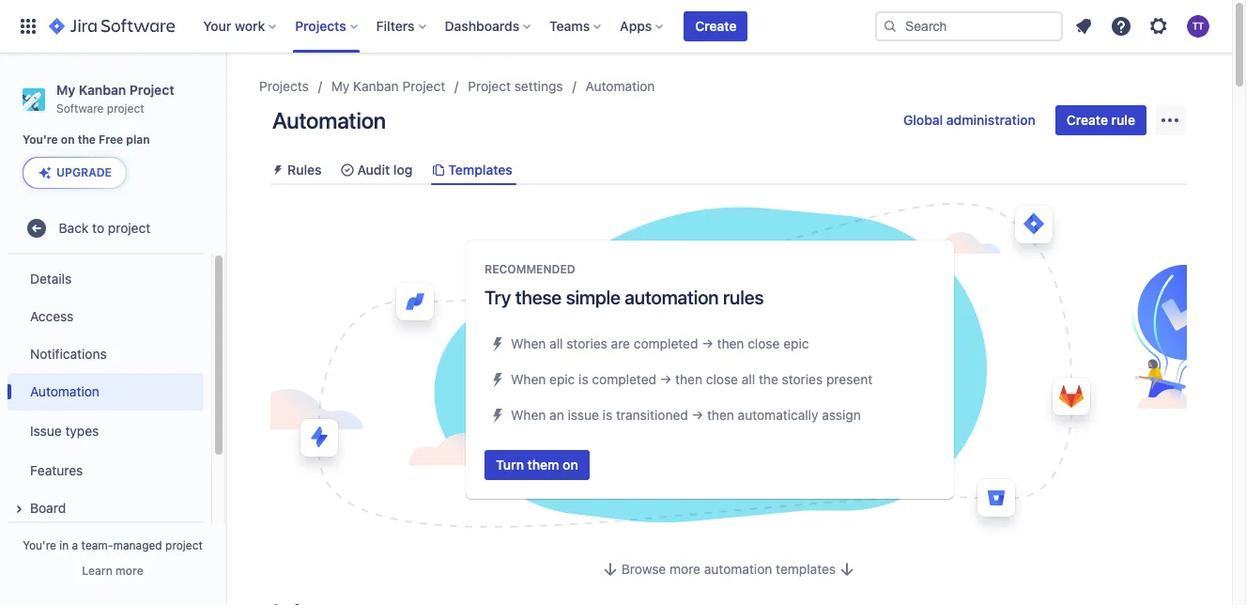 Task type: locate. For each thing, give the bounding box(es) containing it.
1 horizontal spatial project
[[403, 78, 446, 94]]

project left settings
[[468, 78, 511, 94]]

projects link
[[259, 75, 309, 98]]

learn more
[[82, 564, 143, 578]]

learn more button
[[82, 564, 143, 579]]

kanban inside my kanban project software project
[[79, 82, 126, 98]]

when for when epic is completed → then close all the stories present
[[511, 371, 546, 387]]

project right managed
[[165, 538, 203, 552]]

completed up "when epic is completed → then close all the stories present"
[[634, 335, 698, 351]]

1 horizontal spatial automation link
[[586, 75, 655, 98]]

the
[[78, 133, 96, 147], [759, 371, 779, 387]]

0 vertical spatial →
[[702, 335, 714, 351]]

0 vertical spatial automation
[[625, 286, 719, 308]]

0 horizontal spatial the
[[78, 133, 96, 147]]

you're for you're in a team-managed project
[[23, 538, 56, 552]]

0 vertical spatial stories
[[567, 335, 608, 351]]

0 vertical spatial projects
[[295, 18, 346, 34]]

jira software image
[[49, 15, 175, 38], [49, 15, 175, 38]]

→ down when all stories are completed → then close epic
[[660, 371, 672, 387]]

automation link
[[586, 75, 655, 98], [8, 373, 204, 411]]

0 vertical spatial is
[[579, 371, 589, 387]]

1 when from the top
[[511, 335, 546, 351]]

more for browse
[[670, 561, 701, 577]]

when epic is completed → then close all the stories present
[[511, 371, 873, 387]]

more down managed
[[116, 564, 143, 578]]

1 vertical spatial stories
[[782, 371, 823, 387]]

2 you're from the top
[[23, 538, 56, 552]]

are
[[611, 335, 630, 351]]

board
[[30, 500, 66, 516]]

automation left templates
[[704, 561, 773, 577]]

1 horizontal spatial on
[[563, 456, 578, 472]]

1 vertical spatial all
[[742, 371, 756, 387]]

you're
[[23, 133, 58, 147], [23, 538, 56, 552]]

0 vertical spatial close
[[748, 335, 780, 351]]

automation up when all stories are completed → then close epic
[[625, 286, 719, 308]]

banner containing your work
[[0, 0, 1233, 53]]

is right issue
[[603, 407, 613, 422]]

to
[[92, 220, 104, 236]]

0 vertical spatial all
[[550, 335, 563, 351]]

1 vertical spatial on
[[563, 456, 578, 472]]

filters button
[[371, 11, 432, 41]]

0 horizontal spatial stories
[[567, 335, 608, 351]]

you're up upgrade button
[[23, 133, 58, 147]]

banner
[[0, 0, 1233, 53]]

1 horizontal spatial my
[[331, 78, 350, 94]]

project up 'plan'
[[107, 101, 144, 115]]

you're left in
[[23, 538, 56, 552]]

search image
[[883, 19, 898, 34]]

apps
[[620, 18, 652, 34]]

completed
[[634, 335, 698, 351], [592, 371, 657, 387]]

all down these
[[550, 335, 563, 351]]

simple
[[566, 286, 621, 308]]

more right 'browse'
[[670, 561, 701, 577]]

kanban for my kanban project software project
[[79, 82, 126, 98]]

1 horizontal spatial create
[[1067, 112, 1109, 128]]

project settings link
[[468, 75, 563, 98]]

project
[[107, 101, 144, 115], [108, 220, 151, 236], [165, 538, 203, 552]]

0 horizontal spatial automation link
[[8, 373, 204, 411]]

2 vertical spatial when
[[511, 407, 546, 422]]

project for my kanban project
[[403, 78, 446, 94]]

my kanban project link
[[331, 75, 446, 98]]

0 vertical spatial epic
[[784, 335, 809, 351]]

→ down "when epic is completed → then close all the stories present"
[[692, 407, 704, 422]]

help image
[[1110, 15, 1133, 38]]

dashboards button
[[439, 11, 537, 41]]

epic up automatically
[[784, 335, 809, 351]]

0 vertical spatial create
[[696, 18, 737, 34]]

automation up the audit log image
[[272, 107, 386, 133]]

turn
[[496, 456, 524, 472]]

create left rule
[[1067, 112, 1109, 128]]

is up issue
[[579, 371, 589, 387]]

learn
[[82, 564, 113, 578]]

0 horizontal spatial is
[[579, 371, 589, 387]]

rules
[[723, 286, 764, 308]]

0 horizontal spatial create
[[696, 18, 737, 34]]

1 horizontal spatial kanban
[[353, 78, 399, 94]]

epic
[[784, 335, 809, 351], [550, 371, 575, 387]]

on
[[61, 133, 75, 147], [563, 456, 578, 472]]

them
[[528, 456, 560, 472]]

my inside my kanban project software project
[[56, 82, 75, 98]]

my right projects link
[[331, 78, 350, 94]]

0 vertical spatial when
[[511, 335, 546, 351]]

turn them on
[[496, 456, 578, 472]]

automation
[[625, 286, 719, 308], [704, 561, 773, 577]]

0 vertical spatial automation
[[586, 78, 655, 94]]

1 vertical spatial close
[[706, 371, 738, 387]]

2 vertical spatial automation
[[30, 383, 99, 399]]

create right the apps popup button
[[696, 18, 737, 34]]

1 vertical spatial projects
[[259, 78, 309, 94]]

is
[[579, 371, 589, 387], [603, 407, 613, 422]]

when for when an issue is transitioned → then automatically assign
[[511, 407, 546, 422]]

automation link up types
[[8, 373, 204, 411]]

then up when an issue is transitioned → then automatically assign
[[676, 371, 703, 387]]

all up automatically
[[742, 371, 756, 387]]

stories
[[567, 335, 608, 351], [782, 371, 823, 387]]

project down "primary" element
[[403, 78, 446, 94]]

board button
[[8, 490, 204, 527]]

audit
[[357, 162, 390, 178]]

kanban down filters
[[353, 78, 399, 94]]

recommended
[[485, 262, 576, 276]]

0 vertical spatial then
[[717, 335, 744, 351]]

1 vertical spatial you're
[[23, 538, 56, 552]]

automation for notifications
[[30, 383, 99, 399]]

automation link for notifications
[[8, 373, 204, 411]]

0 horizontal spatial all
[[550, 335, 563, 351]]

2 vertical spatial →
[[692, 407, 704, 422]]

features
[[30, 462, 83, 478]]

your
[[203, 18, 231, 34]]

create inside "primary" element
[[696, 18, 737, 34]]

project right to
[[108, 220, 151, 236]]

then for transitioned
[[707, 407, 735, 422]]

settings image
[[1148, 15, 1171, 38]]

projects
[[295, 18, 346, 34], [259, 78, 309, 94]]

automation link for project settings
[[586, 75, 655, 98]]

filters
[[376, 18, 415, 34]]

then for completed
[[717, 335, 744, 351]]

templates
[[776, 561, 836, 577]]

→
[[702, 335, 714, 351], [660, 371, 672, 387], [692, 407, 704, 422]]

1 vertical spatial project
[[108, 220, 151, 236]]

projects down the work
[[259, 78, 309, 94]]

close
[[748, 335, 780, 351], [706, 371, 738, 387]]

a
[[72, 538, 78, 552]]

tab list
[[263, 154, 1195, 185]]

0 horizontal spatial more
[[116, 564, 143, 578]]

your profile and settings image
[[1188, 15, 1210, 38]]

1 vertical spatial create
[[1067, 112, 1109, 128]]

1 vertical spatial epic
[[550, 371, 575, 387]]

project up 'plan'
[[129, 82, 174, 98]]

project inside my kanban project software project
[[129, 82, 174, 98]]

automation link down apps
[[586, 75, 655, 98]]

1 vertical spatial automation
[[704, 561, 773, 577]]

projects inside dropdown button
[[295, 18, 346, 34]]

2 when from the top
[[511, 371, 546, 387]]

the up automatically
[[759, 371, 779, 387]]

on down software
[[61, 133, 75, 147]]

2 vertical spatial then
[[707, 407, 735, 422]]

0 horizontal spatial close
[[706, 371, 738, 387]]

templates image
[[432, 162, 447, 177]]

0 vertical spatial the
[[78, 133, 96, 147]]

0 vertical spatial automation link
[[586, 75, 655, 98]]

→ up "when epic is completed → then close all the stories present"
[[702, 335, 714, 351]]

epic up an
[[550, 371, 575, 387]]

actions image
[[1159, 109, 1182, 132]]

then
[[717, 335, 744, 351], [676, 371, 703, 387], [707, 407, 735, 422]]

2 horizontal spatial automation
[[586, 78, 655, 94]]

project
[[403, 78, 446, 94], [468, 78, 511, 94], [129, 82, 174, 98]]

→ for completed
[[702, 335, 714, 351]]

more for learn
[[116, 564, 143, 578]]

0 vertical spatial on
[[61, 133, 75, 147]]

0 horizontal spatial project
[[129, 82, 174, 98]]

issue types
[[30, 423, 99, 439]]

1 horizontal spatial all
[[742, 371, 756, 387]]

all
[[550, 335, 563, 351], [742, 371, 756, 387]]

1 you're from the top
[[23, 133, 58, 147]]

0 horizontal spatial my
[[56, 82, 75, 98]]

0 vertical spatial completed
[[634, 335, 698, 351]]

the left free
[[78, 133, 96, 147]]

1 vertical spatial when
[[511, 371, 546, 387]]

1 vertical spatial automation
[[272, 107, 386, 133]]

an
[[550, 407, 564, 422]]

1 vertical spatial automation link
[[8, 373, 204, 411]]

create for create
[[696, 18, 737, 34]]

project inside my kanban project software project
[[107, 101, 144, 115]]

details
[[30, 270, 72, 286]]

0 vertical spatial project
[[107, 101, 144, 115]]

stories left "are"
[[567, 335, 608, 351]]

these
[[515, 286, 562, 308]]

0 horizontal spatial automation
[[30, 383, 99, 399]]

automatically
[[738, 407, 819, 422]]

close up when an issue is transitioned → then automatically assign
[[706, 371, 738, 387]]

0 horizontal spatial epic
[[550, 371, 575, 387]]

0 horizontal spatial on
[[61, 133, 75, 147]]

kanban
[[353, 78, 399, 94], [79, 82, 126, 98]]

access link
[[8, 298, 204, 336]]

automation
[[586, 78, 655, 94], [272, 107, 386, 133], [30, 383, 99, 399]]

stories up automatically
[[782, 371, 823, 387]]

on right them on the bottom left of page
[[563, 456, 578, 472]]

projects right the work
[[295, 18, 346, 34]]

my
[[331, 78, 350, 94], [56, 82, 75, 98]]

completed down "are"
[[592, 371, 657, 387]]

0 vertical spatial you're
[[23, 133, 58, 147]]

close down rules
[[748, 335, 780, 351]]

automation down apps
[[586, 78, 655, 94]]

1 horizontal spatial more
[[670, 561, 701, 577]]

automation for project settings
[[586, 78, 655, 94]]

my up software
[[56, 82, 75, 98]]

kanban up software
[[79, 82, 126, 98]]

automation down notifications
[[30, 383, 99, 399]]

more inside learn more button
[[116, 564, 143, 578]]

you're for you're on the free plan
[[23, 133, 58, 147]]

0 horizontal spatial kanban
[[79, 82, 126, 98]]

3 when from the top
[[511, 407, 546, 422]]

software
[[56, 101, 104, 115]]

then down "when epic is completed → then close all the stories present"
[[707, 407, 735, 422]]

when
[[511, 335, 546, 351], [511, 371, 546, 387], [511, 407, 546, 422]]

2 vertical spatial project
[[165, 538, 203, 552]]

create
[[696, 18, 737, 34], [1067, 112, 1109, 128]]

upgrade button
[[23, 158, 126, 188]]

1 horizontal spatial is
[[603, 407, 613, 422]]

more
[[670, 561, 701, 577], [116, 564, 143, 578]]

1 vertical spatial the
[[759, 371, 779, 387]]

transitioned
[[616, 407, 689, 422]]

then down rules
[[717, 335, 744, 351]]

turn them on button
[[485, 450, 590, 480]]

group
[[8, 255, 204, 605]]



Task type: vqa. For each thing, say whether or not it's contained in the screenshot.
GTMS-11 link
no



Task type: describe. For each thing, give the bounding box(es) containing it.
tab list containing rules
[[263, 154, 1195, 185]]

issue types link
[[8, 411, 204, 452]]

my for my kanban project
[[331, 78, 350, 94]]

create button
[[684, 11, 748, 41]]

kanban for my kanban project
[[353, 78, 399, 94]]

administration
[[947, 112, 1036, 128]]

try
[[485, 286, 511, 308]]

my kanban project software project
[[56, 82, 174, 115]]

project for my kanban project software project
[[129, 82, 174, 98]]

1 horizontal spatial epic
[[784, 335, 809, 351]]

notifications link
[[8, 336, 204, 373]]

1 vertical spatial is
[[603, 407, 613, 422]]

team-
[[81, 538, 113, 552]]

create rule button
[[1056, 105, 1147, 135]]

present
[[827, 371, 873, 387]]

in
[[59, 538, 69, 552]]

projects for projects dropdown button on the left
[[295, 18, 346, 34]]

create for create rule
[[1067, 112, 1109, 128]]

notifications
[[30, 346, 107, 362]]

when for when all stories are completed → then close epic
[[511, 335, 546, 351]]

my kanban project
[[331, 78, 446, 94]]

global administration
[[904, 112, 1036, 128]]

teams
[[550, 18, 590, 34]]

back to project link
[[8, 210, 218, 247]]

notifications image
[[1073, 15, 1095, 38]]

issue
[[568, 407, 599, 422]]

upgrade
[[56, 166, 112, 180]]

projects for projects link
[[259, 78, 309, 94]]

→ for transitioned
[[692, 407, 704, 422]]

log
[[394, 162, 413, 178]]

features link
[[8, 452, 204, 490]]

2 horizontal spatial project
[[468, 78, 511, 94]]

try these simple automation rules
[[485, 286, 764, 308]]

plan
[[126, 133, 150, 147]]

access
[[30, 308, 74, 324]]

browse more automation templates
[[622, 561, 836, 577]]

when all stories are completed → then close epic
[[511, 335, 809, 351]]

Search field
[[876, 11, 1064, 41]]

back
[[59, 220, 89, 236]]

browse
[[622, 561, 666, 577]]

my for my kanban project software project
[[56, 82, 75, 98]]

work
[[235, 18, 265, 34]]

1 vertical spatial →
[[660, 371, 672, 387]]

audit log
[[357, 162, 413, 178]]

your work button
[[198, 11, 282, 41]]

global
[[904, 112, 943, 128]]

1 vertical spatial then
[[676, 371, 703, 387]]

project settings
[[468, 78, 563, 94]]

1 vertical spatial completed
[[592, 371, 657, 387]]

rules
[[287, 162, 322, 178]]

free
[[99, 133, 123, 147]]

rules image
[[271, 162, 286, 177]]

details link
[[8, 260, 204, 298]]

teams button
[[544, 11, 609, 41]]

1 horizontal spatial automation
[[272, 107, 386, 133]]

audit log image
[[341, 162, 356, 177]]

you're in a team-managed project
[[23, 538, 203, 552]]

group containing details
[[8, 255, 204, 605]]

projects button
[[290, 11, 363, 41]]

back to project
[[59, 220, 151, 236]]

1 horizontal spatial stories
[[782, 371, 823, 387]]

create rule
[[1067, 112, 1136, 128]]

types
[[65, 423, 99, 439]]

your work
[[203, 18, 265, 34]]

issue
[[30, 423, 62, 439]]

managed
[[113, 538, 162, 552]]

global administration link
[[892, 105, 1047, 135]]

primary element
[[11, 0, 876, 53]]

when an issue is transitioned → then automatically assign
[[511, 407, 861, 422]]

dashboards
[[445, 18, 520, 34]]

settings
[[515, 78, 563, 94]]

assign
[[822, 407, 861, 422]]

on inside button
[[563, 456, 578, 472]]

1 horizontal spatial the
[[759, 371, 779, 387]]

1 horizontal spatial close
[[748, 335, 780, 351]]

you're on the free plan
[[23, 133, 150, 147]]

rule
[[1112, 112, 1136, 128]]

apps button
[[615, 11, 671, 41]]

templates
[[449, 162, 513, 178]]



